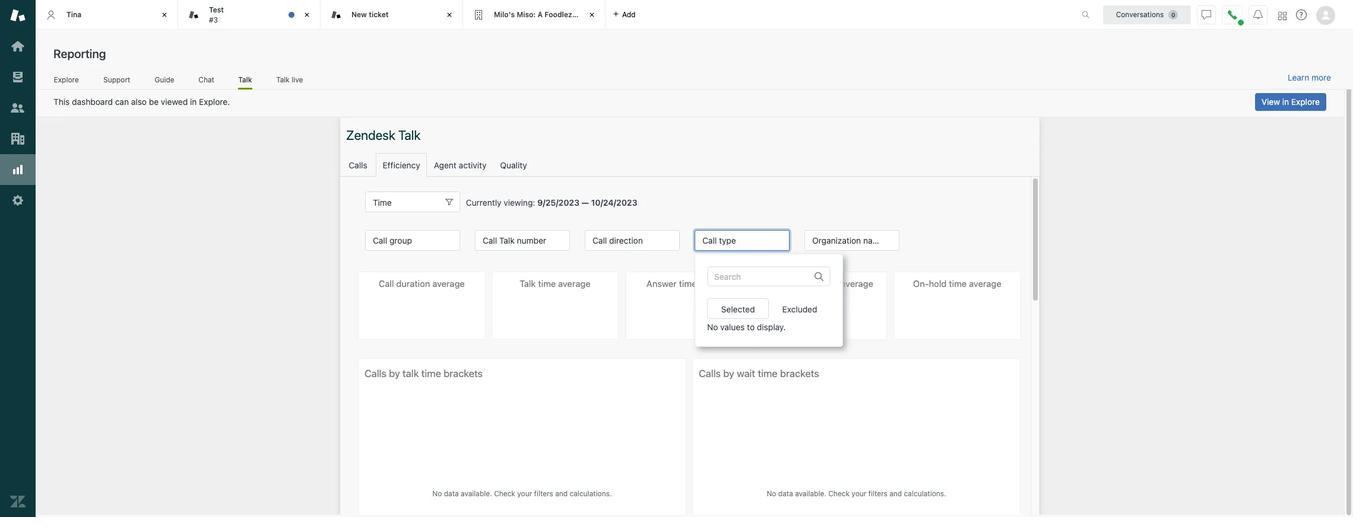 Task type: locate. For each thing, give the bounding box(es) containing it.
in right 'view'
[[1283, 97, 1290, 107]]

1 horizontal spatial talk
[[276, 75, 290, 84]]

get started image
[[10, 39, 26, 54]]

tab containing test
[[178, 0, 321, 30]]

2 talk from the left
[[276, 75, 290, 84]]

close image left add dropdown button
[[586, 9, 598, 21]]

test #3
[[209, 5, 224, 24]]

explore.
[[199, 97, 230, 107]]

explore down learn more 'link'
[[1292, 97, 1320, 107]]

subsidiary
[[574, 10, 612, 19]]

test
[[209, 5, 224, 14]]

guide
[[155, 75, 174, 84]]

close image left the milo's
[[444, 9, 456, 21]]

ticket
[[369, 10, 389, 19]]

0 horizontal spatial talk
[[238, 75, 252, 84]]

0 horizontal spatial in
[[190, 97, 197, 107]]

close image inside "milo's miso: a foodlez subsidiary" tab
[[586, 9, 598, 21]]

zendesk image
[[10, 495, 26, 510]]

chat link
[[198, 75, 215, 88]]

tab
[[178, 0, 321, 30]]

explore link
[[53, 75, 79, 88]]

view
[[1262, 97, 1281, 107]]

viewed
[[161, 97, 188, 107]]

1 horizontal spatial in
[[1283, 97, 1290, 107]]

explore inside button
[[1292, 97, 1320, 107]]

this dashboard can also be viewed in explore.
[[53, 97, 230, 107]]

close image left new
[[301, 9, 313, 21]]

3 close image from the left
[[586, 9, 598, 21]]

in
[[190, 97, 197, 107], [1283, 97, 1290, 107]]

talk
[[238, 75, 252, 84], [276, 75, 290, 84]]

1 horizontal spatial explore
[[1292, 97, 1320, 107]]

1 in from the left
[[190, 97, 197, 107]]

reporting image
[[10, 162, 26, 178]]

talk left live at the top of page
[[276, 75, 290, 84]]

2 in from the left
[[1283, 97, 1290, 107]]

new
[[352, 10, 367, 19]]

explore up this
[[54, 75, 79, 84]]

new ticket tab
[[321, 0, 463, 30]]

this
[[53, 97, 70, 107]]

1 horizontal spatial close image
[[444, 9, 456, 21]]

reporting
[[53, 47, 106, 61]]

in right viewed
[[190, 97, 197, 107]]

1 close image from the left
[[301, 9, 313, 21]]

2 horizontal spatial close image
[[586, 9, 598, 21]]

0 vertical spatial explore
[[54, 75, 79, 84]]

close image for new ticket
[[444, 9, 456, 21]]

talk right chat
[[238, 75, 252, 84]]

add button
[[606, 0, 643, 29]]

1 vertical spatial explore
[[1292, 97, 1320, 107]]

1 talk from the left
[[238, 75, 252, 84]]

2 close image from the left
[[444, 9, 456, 21]]

explore
[[54, 75, 79, 84], [1292, 97, 1320, 107]]

zendesk products image
[[1279, 12, 1287, 20]]

0 horizontal spatial close image
[[301, 9, 313, 21]]

in inside button
[[1283, 97, 1290, 107]]

main element
[[0, 0, 36, 518]]

views image
[[10, 69, 26, 85]]

can
[[115, 97, 129, 107]]

close image inside new ticket "tab"
[[444, 9, 456, 21]]

close image
[[301, 9, 313, 21], [444, 9, 456, 21], [586, 9, 598, 21]]

foodlez
[[545, 10, 572, 19]]

close image inside tab
[[301, 9, 313, 21]]

a
[[538, 10, 543, 19]]

miso:
[[517, 10, 536, 19]]



Task type: describe. For each thing, give the bounding box(es) containing it.
admin image
[[10, 193, 26, 208]]

live
[[292, 75, 303, 84]]

close image for milo's miso: a foodlez subsidiary
[[586, 9, 598, 21]]

view in explore button
[[1256, 93, 1327, 111]]

guide link
[[154, 75, 175, 88]]

talk live link
[[276, 75, 304, 88]]

tina tab
[[36, 0, 178, 30]]

talk for talk live
[[276, 75, 290, 84]]

support link
[[103, 75, 131, 88]]

button displays agent's chat status as invisible. image
[[1202, 10, 1212, 19]]

view in explore
[[1262, 97, 1320, 107]]

talk for talk link
[[238, 75, 252, 84]]

customers image
[[10, 100, 26, 116]]

#3
[[209, 15, 218, 24]]

chat
[[199, 75, 214, 84]]

new ticket
[[352, 10, 389, 19]]

milo's
[[494, 10, 515, 19]]

close image
[[159, 9, 170, 21]]

get help image
[[1297, 10, 1307, 20]]

conversations button
[[1104, 5, 1192, 24]]

notifications image
[[1254, 10, 1263, 19]]

tina
[[67, 10, 81, 19]]

conversations
[[1117, 10, 1164, 19]]

tabs tab list
[[36, 0, 1070, 30]]

talk live
[[276, 75, 303, 84]]

milo's miso: a foodlez subsidiary
[[494, 10, 612, 19]]

zendesk support image
[[10, 8, 26, 23]]

dashboard
[[72, 97, 113, 107]]

be
[[149, 97, 159, 107]]

learn more link
[[1288, 72, 1332, 83]]

organizations image
[[10, 131, 26, 147]]

also
[[131, 97, 147, 107]]

learn
[[1288, 72, 1310, 83]]

more
[[1312, 72, 1332, 83]]

talk link
[[238, 75, 252, 90]]

learn more
[[1288, 72, 1332, 83]]

milo's miso: a foodlez subsidiary tab
[[463, 0, 612, 30]]

support
[[103, 75, 130, 84]]

0 horizontal spatial explore
[[54, 75, 79, 84]]

add
[[623, 10, 636, 19]]



Task type: vqa. For each thing, say whether or not it's contained in the screenshot.
Learn
yes



